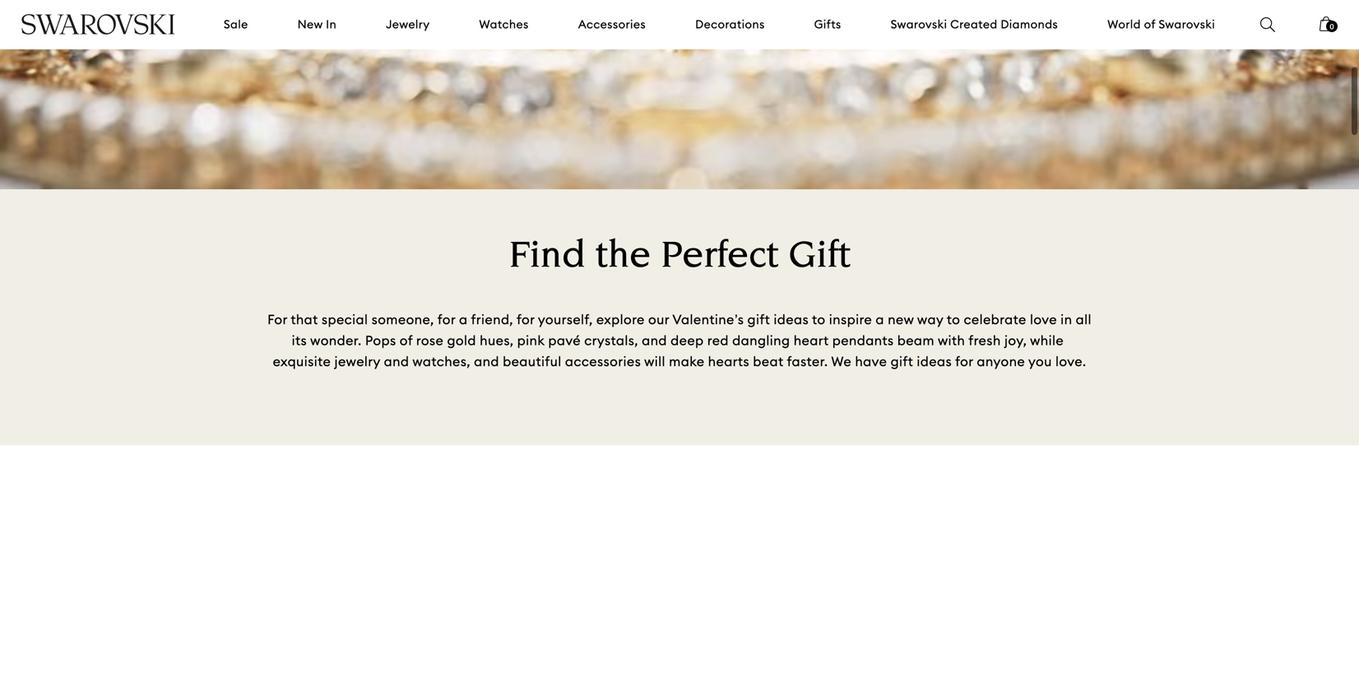 Task type: describe. For each thing, give the bounding box(es) containing it.
you
[[1029, 353, 1052, 370]]

deep
[[671, 332, 704, 349]]

love.
[[1056, 353, 1087, 370]]

valentine's
[[673, 311, 744, 328]]

decorations
[[696, 17, 765, 32]]

0
[[1330, 22, 1334, 31]]

0 horizontal spatial and
[[384, 353, 409, 370]]

1 vertical spatial ideas
[[917, 353, 952, 370]]

someone,
[[372, 311, 434, 328]]

for that special someone, for a friend, for yourself, explore our valentine's gift ideas to inspire a new way to celebrate love in all its wonder. pops of rose gold hues, pink pavé crystals, and deep red dangling heart pendants beam with fresh joy, while exquisite jewelry and watches, and beautiful accessories will make hearts beat faster. we have gift ideas for anyone you love.
[[268, 311, 1092, 370]]

new in
[[298, 17, 337, 32]]

that
[[291, 311, 318, 328]]

1 horizontal spatial of
[[1145, 17, 1156, 32]]

2 horizontal spatial for
[[956, 353, 974, 370]]

swarovski created diamonds link
[[891, 16, 1058, 33]]

explore
[[597, 311, 645, 328]]

accessories
[[565, 353, 641, 370]]

special
[[322, 311, 368, 328]]

find
[[508, 238, 586, 277]]

1 swarovski from the left
[[891, 17, 948, 32]]

diamonds
[[1001, 17, 1058, 32]]

watches,
[[413, 353, 471, 370]]

of inside for that special someone, for a friend, for yourself, explore our valentine's gift ideas to inspire a new way to celebrate love in all its wonder. pops of rose gold hues, pink pavé crystals, and deep red dangling heart pendants beam with fresh joy, while exquisite jewelry and watches, and beautiful accessories will make hearts beat faster. we have gift ideas for anyone you love.
[[400, 332, 413, 349]]

joy,
[[1005, 332, 1027, 349]]

heart
[[794, 332, 829, 349]]

our
[[649, 311, 670, 328]]

gift
[[789, 238, 851, 277]]

1 a from the left
[[459, 311, 468, 328]]

2 swarovski from the left
[[1159, 17, 1216, 32]]

with
[[938, 332, 966, 349]]

love
[[1030, 311, 1057, 328]]

dangling
[[733, 332, 790, 349]]

while
[[1031, 332, 1064, 349]]

world of swarovski
[[1108, 17, 1216, 32]]

0 horizontal spatial for
[[438, 311, 456, 328]]

we
[[832, 353, 852, 370]]

in
[[1061, 311, 1073, 328]]

rose
[[416, 332, 444, 349]]

search image image
[[1261, 17, 1276, 32]]

its
[[292, 332, 307, 349]]

jewelry link
[[386, 16, 430, 33]]

1 to from the left
[[812, 311, 826, 328]]

created
[[951, 17, 998, 32]]

0 vertical spatial ideas
[[774, 311, 809, 328]]

swarovski image
[[21, 14, 176, 35]]

will
[[645, 353, 666, 370]]

make
[[669, 353, 705, 370]]

hearts
[[708, 353, 750, 370]]

way
[[918, 311, 944, 328]]

2 to from the left
[[947, 311, 961, 328]]

new
[[888, 311, 914, 328]]

gold
[[447, 332, 476, 349]]

faster.
[[787, 353, 828, 370]]

2 a from the left
[[876, 311, 885, 328]]

accessories
[[578, 17, 646, 32]]



Task type: vqa. For each thing, say whether or not it's contained in the screenshot.
'With'
yes



Task type: locate. For each thing, give the bounding box(es) containing it.
fresh
[[969, 332, 1001, 349]]

all
[[1076, 311, 1092, 328]]

wonder.
[[310, 332, 362, 349]]

sale
[[224, 17, 248, 32]]

swarovski
[[891, 17, 948, 32], [1159, 17, 1216, 32]]

pink
[[517, 332, 545, 349]]

new in link
[[298, 16, 337, 33]]

accessories link
[[578, 16, 646, 33]]

crystals,
[[585, 332, 639, 349]]

pavé
[[548, 332, 581, 349]]

1 vertical spatial gift
[[891, 353, 914, 370]]

new
[[298, 17, 323, 32]]

find the perfect gift
[[508, 238, 851, 277]]

1 horizontal spatial and
[[474, 353, 499, 370]]

0 horizontal spatial a
[[459, 311, 468, 328]]

watches link
[[479, 16, 529, 33]]

gift
[[748, 311, 770, 328], [891, 353, 914, 370]]

world of swarovski link
[[1108, 16, 1216, 33]]

1 horizontal spatial swarovski
[[1159, 17, 1216, 32]]

jewelry
[[386, 17, 430, 32]]

1 vertical spatial of
[[400, 332, 413, 349]]

0 link
[[1320, 15, 1338, 43]]

and down the 'pops'
[[384, 353, 409, 370]]

1 horizontal spatial ideas
[[917, 353, 952, 370]]

of right world
[[1145, 17, 1156, 32]]

beam
[[898, 332, 935, 349]]

beautiful
[[503, 353, 562, 370]]

ideas
[[774, 311, 809, 328], [917, 353, 952, 370]]

and down the "hues,"
[[474, 353, 499, 370]]

of down someone,
[[400, 332, 413, 349]]

ideas down with
[[917, 353, 952, 370]]

gift down beam
[[891, 353, 914, 370]]

0 vertical spatial gift
[[748, 311, 770, 328]]

and up will
[[642, 332, 667, 349]]

world
[[1108, 17, 1141, 32]]

swarovski left the created
[[891, 17, 948, 32]]

2 horizontal spatial and
[[642, 332, 667, 349]]

a up gold
[[459, 311, 468, 328]]

hues,
[[480, 332, 514, 349]]

inspire
[[829, 311, 872, 328]]

the
[[595, 238, 651, 277]]

1 horizontal spatial for
[[517, 311, 535, 328]]

celebrate
[[964, 311, 1027, 328]]

1 horizontal spatial gift
[[891, 353, 914, 370]]

have
[[855, 353, 887, 370]]

0 horizontal spatial ideas
[[774, 311, 809, 328]]

gifts link
[[815, 16, 842, 33]]

pendants
[[833, 332, 894, 349]]

anyone
[[977, 353, 1026, 370]]

gifts
[[815, 17, 842, 32]]

0 horizontal spatial gift
[[748, 311, 770, 328]]

0 horizontal spatial of
[[400, 332, 413, 349]]

1 horizontal spatial a
[[876, 311, 885, 328]]

of
[[1145, 17, 1156, 32], [400, 332, 413, 349]]

swarovski created diamonds
[[891, 17, 1058, 32]]

for
[[268, 311, 288, 328]]

ideas up heart
[[774, 311, 809, 328]]

a left new
[[876, 311, 885, 328]]

perfect
[[661, 238, 779, 277]]

sale link
[[224, 16, 248, 33]]

gift up "dangling"
[[748, 311, 770, 328]]

for
[[438, 311, 456, 328], [517, 311, 535, 328], [956, 353, 974, 370]]

0 horizontal spatial to
[[812, 311, 826, 328]]

exquisite
[[273, 353, 331, 370]]

red
[[708, 332, 729, 349]]

a
[[459, 311, 468, 328], [876, 311, 885, 328]]

decorations link
[[696, 16, 765, 33]]

for down with
[[956, 353, 974, 370]]

to up with
[[947, 311, 961, 328]]

0 horizontal spatial swarovski
[[891, 17, 948, 32]]

1 horizontal spatial to
[[947, 311, 961, 328]]

swarovski right world
[[1159, 17, 1216, 32]]

for up pink
[[517, 311, 535, 328]]

cart-mobile image image
[[1320, 16, 1333, 31]]

pops
[[365, 332, 396, 349]]

for up gold
[[438, 311, 456, 328]]

0 vertical spatial of
[[1145, 17, 1156, 32]]

in
[[326, 17, 337, 32]]

jewelry
[[334, 353, 381, 370]]

to
[[812, 311, 826, 328], [947, 311, 961, 328]]

beat
[[753, 353, 784, 370]]

and
[[642, 332, 667, 349], [384, 353, 409, 370], [474, 353, 499, 370]]

watches
[[479, 17, 529, 32]]

to up heart
[[812, 311, 826, 328]]

friend,
[[471, 311, 514, 328]]

yourself,
[[538, 311, 593, 328]]



